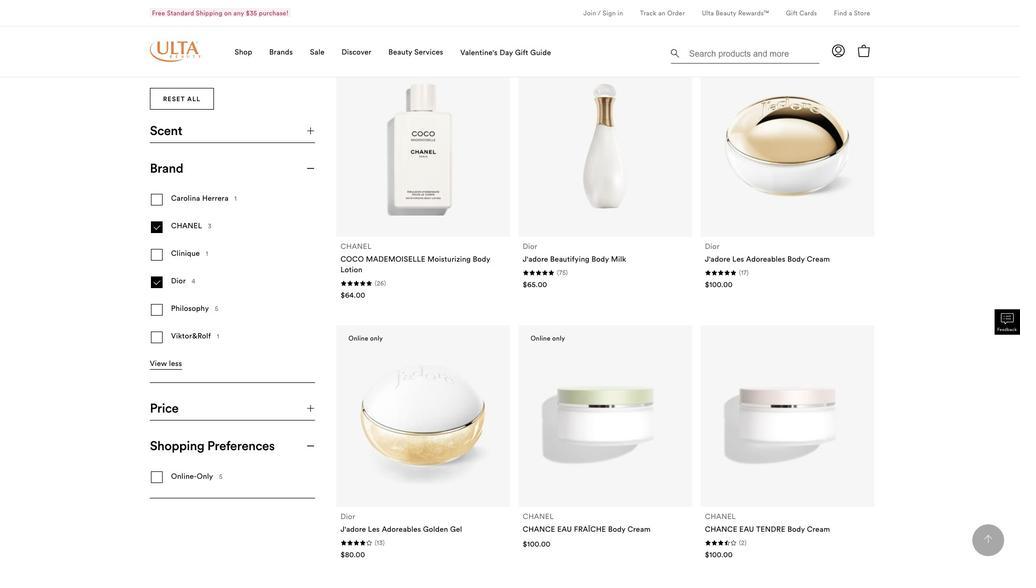 Task type: vqa. For each thing, say whether or not it's contained in the screenshot.


Task type: describe. For each thing, give the bounding box(es) containing it.
beautifying
[[551, 254, 590, 264]]

dior j'adore les adoreables golden gel image
[[354, 347, 493, 486]]

cream for dior j'adore les adoreables body cream
[[807, 254, 830, 264]]

log in to your ulta account image
[[833, 44, 845, 57]]

body inside dior j'adore beautifying body milk
[[592, 254, 609, 264]]

ulta beauty rewards™
[[702, 9, 770, 17]]

hide filters (4)
[[161, 23, 210, 32]]

Search products and more search field
[[688, 42, 817, 61]]

5 for online-only
[[219, 472, 223, 480]]

/
[[598, 9, 601, 17]]

guide
[[531, 47, 551, 57]]

track an order
[[640, 9, 685, 17]]

dior j'adore les adoreables golden gel
[[341, 512, 462, 534]]

filters
[[179, 23, 199, 32]]

5 for philosophy
[[215, 305, 219, 313]]

brands
[[269, 47, 293, 56]]

rewards™
[[739, 9, 770, 17]]

75
[[559, 269, 566, 277]]

) for chanel chance eau tendre body cream
[[745, 539, 747, 547]]

view less button
[[150, 359, 182, 370]]

$100.00 inside chanel chance eau fraîche body cream $100.00
[[523, 539, 551, 549]]

cards
[[800, 9, 818, 17]]

( for coco mademoiselle moisturizing body lotion
[[375, 279, 377, 287]]

dior for dior j'adore les adoreables golden gel
[[341, 512, 355, 521]]

sort
[[798, 23, 813, 32]]

dior for dior j'adore beautifying body milk
[[523, 242, 538, 251]]

lotion
[[341, 265, 363, 274]]

chanel for $100.00
[[523, 512, 554, 521]]

body for dior j'adore les adoreables body cream
[[788, 254, 805, 264]]

( 75 )
[[557, 269, 568, 277]]

dior for dior j'adore les adoreables body cream
[[705, 242, 720, 251]]

purchase!
[[259, 9, 289, 17]]

chance for $100.00
[[523, 524, 556, 534]]

1 for viktor&rolf
[[217, 332, 219, 340]]

sale
[[310, 47, 325, 56]]

brands button
[[269, 26, 293, 77]]

golden
[[423, 524, 448, 534]]

shop button
[[235, 26, 252, 77]]

online only for chanel
[[531, 335, 565, 343]]

(4)
[[201, 23, 210, 32]]

) for chanel coco mademoiselle moisturizing body lotion
[[384, 279, 386, 287]]

philosophy
[[171, 304, 209, 313]]

( 26 )
[[375, 279, 386, 287]]

ulta beauty rewards™ button
[[702, 0, 770, 26]]

viktor&rolf
[[171, 331, 211, 341]]

body for chanel chance eau fraîche body cream $100.00
[[608, 524, 626, 534]]

fraîche
[[574, 524, 606, 534]]

$80.00
[[341, 550, 365, 559]]

dior for dior
[[171, 276, 186, 286]]

1 for carolina herrera
[[235, 195, 237, 203]]

chanel coco mademoiselle moisturizing body lotion image
[[354, 77, 493, 216]]

brand
[[150, 160, 183, 176]]

valentine's day gift guide
[[461, 47, 551, 57]]

0 vertical spatial gift
[[787, 9, 798, 17]]

beauty services
[[389, 47, 444, 56]]

join
[[584, 9, 597, 17]]

herrera
[[202, 194, 229, 203]]

13
[[377, 539, 383, 547]]

any
[[234, 9, 244, 17]]

( 17 )
[[739, 269, 749, 277]]

only for dior
[[370, 335, 383, 343]]

join / sign in button
[[584, 0, 623, 26]]

mademoiselle
[[366, 254, 426, 264]]

chanel for coco mademoiselle moisturizing body lotion
[[341, 242, 372, 251]]

chanel chance eau tendre body cream image
[[718, 347, 857, 486]]

( for j'adore les adoreables body cream
[[739, 269, 741, 277]]

j'adore for j'adore les adoreables body cream
[[705, 254, 731, 264]]

discover button
[[342, 26, 372, 77]]

discover
[[342, 47, 372, 56]]

join / sign in
[[584, 9, 623, 17]]

beauty inside button
[[389, 47, 413, 56]]

online-
[[171, 471, 197, 481]]

find a store link
[[835, 9, 871, 19]]

online for dior
[[349, 335, 369, 343]]

preferences
[[207, 438, 275, 454]]

gift cards
[[787, 9, 818, 17]]

gift cards link
[[787, 9, 818, 19]]

milk
[[611, 254, 627, 264]]

eau for fraîche
[[558, 524, 572, 534]]

adoreables for body
[[747, 254, 786, 264]]

shipping
[[196, 9, 223, 17]]

dior j'adore beautifying body milk image
[[536, 77, 675, 216]]

online only for dior
[[349, 335, 383, 343]]

j'adore for j'adore beautifying body milk
[[523, 254, 549, 264]]

( 13 )
[[375, 539, 385, 547]]

an
[[659, 9, 666, 17]]

4
[[192, 277, 196, 285]]

dior j'adore beautifying body milk
[[523, 242, 627, 264]]

moisturizing
[[428, 254, 471, 264]]

chanel chance eau tendre body cream
[[705, 512, 831, 534]]

3
[[208, 222, 212, 230]]

find
[[835, 9, 848, 17]]

2
[[742, 539, 745, 547]]

less
[[169, 359, 182, 368]]



Task type: locate. For each thing, give the bounding box(es) containing it.
( down dior j'adore les adoreables golden gel
[[375, 539, 377, 547]]

carolina herrera
[[171, 194, 229, 203]]

$65.00
[[523, 280, 547, 289]]

0 vertical spatial 1
[[235, 195, 237, 203]]

adoreables
[[747, 254, 786, 264], [382, 524, 421, 534]]

cream
[[807, 254, 830, 264], [628, 524, 651, 534], [807, 524, 831, 534]]

reset
[[163, 95, 185, 103]]

only
[[370, 335, 383, 343], [553, 335, 565, 343]]

1 vertical spatial 5
[[219, 472, 223, 480]]

j'adore inside dior j'adore beautifying body milk
[[523, 254, 549, 264]]

les up 13
[[368, 524, 380, 534]]

j'adore for j'adore les adoreables golden gel
[[341, 524, 366, 534]]

gift left cards
[[787, 9, 798, 17]]

) down chanel chance eau tendre body cream
[[745, 539, 747, 547]]

1 horizontal spatial beauty
[[716, 9, 737, 17]]

clinique
[[171, 249, 200, 258]]

0 vertical spatial $100.00
[[705, 280, 733, 289]]

body for chanel chance eau tendre body cream
[[788, 524, 805, 534]]

$100.00 for chance
[[705, 550, 733, 559]]

online-only
[[171, 471, 213, 481]]

online
[[349, 335, 369, 343], [531, 335, 551, 343]]

$35
[[246, 9, 257, 17]]

chance left fraîche
[[523, 524, 556, 534]]

sale button
[[310, 26, 325, 77]]

reset all button
[[150, 88, 214, 110]]

0 horizontal spatial chance
[[523, 524, 556, 534]]

26
[[377, 279, 384, 287]]

2 online from the left
[[531, 335, 551, 343]]

dior inside dior j'adore les adoreables golden gel
[[341, 512, 355, 521]]

back to top image
[[985, 535, 993, 544]]

0 horizontal spatial 5
[[215, 305, 219, 313]]

track an order link
[[640, 9, 685, 19]]

cream inside chanel chance eau tendre body cream
[[807, 524, 831, 534]]

None checkbox
[[150, 193, 315, 207], [150, 220, 315, 234], [150, 276, 315, 289], [150, 331, 315, 344], [150, 471, 315, 484], [150, 193, 315, 207], [150, 220, 315, 234], [150, 276, 315, 289], [150, 331, 315, 344], [150, 471, 315, 484]]

) for dior j'adore les adoreables golden gel
[[383, 539, 385, 547]]

gel
[[450, 524, 462, 534]]

j'adore inside the dior j'adore les adoreables body cream
[[705, 254, 731, 264]]

2 eau from the left
[[740, 524, 755, 534]]

2 vertical spatial $100.00
[[705, 550, 733, 559]]

1 vertical spatial beauty
[[389, 47, 413, 56]]

dior j'adore les adoreables body cream image
[[718, 77, 857, 216]]

eau up 2
[[740, 524, 755, 534]]

) down the dior j'adore les adoreables body cream
[[747, 269, 749, 277]]

( down mademoiselle
[[375, 279, 377, 287]]

tendre
[[757, 524, 786, 534]]

1 horizontal spatial gift
[[787, 9, 798, 17]]

chanel chance eau fraîche body cream $100.00
[[523, 512, 651, 549]]

view less
[[150, 359, 182, 368]]

0 vertical spatial 5
[[215, 305, 219, 313]]

day
[[500, 47, 513, 57]]

$64.00
[[341, 290, 365, 300]]

shop
[[235, 47, 252, 56]]

adoreables inside dior j'adore les adoreables golden gel
[[382, 524, 421, 534]]

chanel inside chanel chance eau tendre body cream
[[705, 512, 736, 521]]

les
[[733, 254, 745, 264], [368, 524, 380, 534]]

view
[[150, 359, 167, 368]]

beauty
[[716, 9, 737, 17], [389, 47, 413, 56]]

0 horizontal spatial eau
[[558, 524, 572, 534]]

shopping preferences
[[150, 438, 275, 454]]

cream inside chanel chance eau fraîche body cream $100.00
[[628, 524, 651, 534]]

0 horizontal spatial j'adore
[[341, 524, 366, 534]]

None checkbox
[[150, 248, 315, 262], [150, 303, 315, 317], [150, 248, 315, 262], [150, 303, 315, 317]]

0 horizontal spatial beauty
[[389, 47, 413, 56]]

5 right philosophy
[[215, 305, 219, 313]]

dior inside dior j'adore beautifying body milk
[[523, 242, 538, 251]]

j'adore
[[523, 254, 549, 264], [705, 254, 731, 264], [341, 524, 366, 534]]

valentine's day gift guide link
[[461, 47, 551, 58]]

chanel inside the chanel coco mademoiselle moisturizing body lotion
[[341, 242, 372, 251]]

1 vertical spatial les
[[368, 524, 380, 534]]

standard
[[167, 9, 194, 17]]

0 vertical spatial adoreables
[[747, 254, 786, 264]]

services
[[415, 47, 444, 56]]

cream inside the dior j'adore les adoreables body cream
[[807, 254, 830, 264]]

chanel for chance eau tendre body cream
[[705, 512, 736, 521]]

scent
[[150, 122, 182, 138]]

dior j'adore les adoreables body cream
[[705, 242, 830, 264]]

1 horizontal spatial online only
[[531, 335, 565, 343]]

all
[[187, 95, 201, 103]]

0 items in bag image
[[858, 44, 871, 57]]

valentine's
[[461, 47, 498, 57]]

1 chance from the left
[[523, 524, 556, 534]]

0 horizontal spatial online only
[[349, 335, 383, 343]]

les for $80.00
[[368, 524, 380, 534]]

0 horizontal spatial les
[[368, 524, 380, 534]]

body inside chanel chance eau tendre body cream
[[788, 524, 805, 534]]

( for j'adore beautifying body milk
[[557, 269, 559, 277]]

eau for tendre
[[740, 524, 755, 534]]

chance for chance eau tendre body cream
[[705, 524, 738, 534]]

1 vertical spatial adoreables
[[382, 524, 421, 534]]

j'adore inside dior j'adore les adoreables golden gel
[[341, 524, 366, 534]]

0 horizontal spatial only
[[370, 335, 383, 343]]

adoreables for golden
[[382, 524, 421, 534]]

withicon image
[[150, 24, 156, 30]]

ulta
[[702, 9, 714, 17]]

chanel coco mademoiselle moisturizing body lotion
[[341, 242, 491, 274]]

eau left fraîche
[[558, 524, 572, 534]]

0 horizontal spatial online
[[349, 335, 369, 343]]

1 horizontal spatial chance
[[705, 524, 738, 534]]

2 chance from the left
[[705, 524, 738, 534]]

les inside dior j'adore les adoreables golden gel
[[368, 524, 380, 534]]

track
[[640, 9, 657, 17]]

2 vertical spatial 1
[[217, 332, 219, 340]]

5 right only at the bottom
[[219, 472, 223, 480]]

) down dior j'adore les adoreables golden gel
[[383, 539, 385, 547]]

2 only from the left
[[553, 335, 565, 343]]

eau inside chanel chance eau fraîche body cream $100.00
[[558, 524, 572, 534]]

body inside the chanel coco mademoiselle moisturizing body lotion
[[473, 254, 491, 264]]

1 vertical spatial gift
[[515, 47, 529, 57]]

0 horizontal spatial 1
[[206, 250, 208, 258]]

17
[[741, 269, 747, 277]]

1 for clinique
[[206, 250, 208, 258]]

cream for chanel chance eau fraîche body cream $100.00
[[628, 524, 651, 534]]

1 online only from the left
[[349, 335, 383, 343]]

1 right clinique
[[206, 250, 208, 258]]

cream for chanel chance eau tendre body cream
[[807, 524, 831, 534]]

2 horizontal spatial 1
[[235, 195, 237, 203]]

)
[[566, 269, 568, 277], [747, 269, 749, 277], [384, 279, 386, 287], [383, 539, 385, 547], [745, 539, 747, 547]]

( down the dior j'adore les adoreables body cream
[[739, 269, 741, 277]]

0 vertical spatial les
[[733, 254, 745, 264]]

2 online only from the left
[[531, 335, 565, 343]]

hide filters (4) button
[[150, 22, 210, 34]]

) down mademoiselle
[[384, 279, 386, 287]]

online only
[[349, 335, 383, 343], [531, 335, 565, 343]]

body for chanel coco mademoiselle moisturizing body lotion
[[473, 254, 491, 264]]

1 vertical spatial $100.00
[[523, 539, 551, 549]]

) down beautifying
[[566, 269, 568, 277]]

messages bubble square menu image
[[1002, 313, 1014, 325], [1002, 313, 1014, 325]]

1 vertical spatial 1
[[206, 250, 208, 258]]

( 2 )
[[739, 539, 747, 547]]

1 horizontal spatial 1
[[217, 332, 219, 340]]

coco
[[341, 254, 364, 264]]

0 vertical spatial beauty
[[716, 9, 737, 17]]

on
[[224, 9, 232, 17]]

only
[[197, 471, 213, 481]]

order
[[668, 9, 685, 17]]

1 horizontal spatial online
[[531, 335, 551, 343]]

chance inside chanel chance eau fraîche body cream $100.00
[[523, 524, 556, 534]]

1 horizontal spatial only
[[553, 335, 565, 343]]

( for j'adore les adoreables golden gel
[[375, 539, 377, 547]]

beauty services button
[[389, 26, 444, 77]]

1 eau from the left
[[558, 524, 572, 534]]

les up 17
[[733, 254, 745, 264]]

price
[[150, 400, 179, 416]]

les for $100.00
[[733, 254, 745, 264]]

$100.00
[[705, 280, 733, 289], [523, 539, 551, 549], [705, 550, 733, 559]]

chance inside chanel chance eau tendre body cream
[[705, 524, 738, 534]]

chance
[[523, 524, 556, 534], [705, 524, 738, 534]]

chanel chance eau fraîche body cream image
[[536, 347, 675, 486]]

1 right viktor&rolf
[[217, 332, 219, 340]]

beauty right ulta
[[716, 9, 737, 17]]

dior inside the dior j'adore les adoreables body cream
[[705, 242, 720, 251]]

adoreables inside the dior j'adore les adoreables body cream
[[747, 254, 786, 264]]

1 horizontal spatial eau
[[740, 524, 755, 534]]

1 horizontal spatial j'adore
[[523, 254, 549, 264]]

beauty inside button
[[716, 9, 737, 17]]

sign
[[603, 9, 616, 17]]

0 horizontal spatial adoreables
[[382, 524, 421, 534]]

) for dior j'adore beautifying body milk
[[566, 269, 568, 277]]

gift right the 'day'
[[515, 47, 529, 57]]

( down chanel chance eau tendre body cream
[[739, 539, 742, 547]]

body inside the dior j'adore les adoreables body cream
[[788, 254, 805, 264]]

1 only from the left
[[370, 335, 383, 343]]

eau
[[558, 524, 572, 534], [740, 524, 755, 534]]

only for chanel
[[553, 335, 565, 343]]

( down beautifying
[[557, 269, 559, 277]]

1 online from the left
[[349, 335, 369, 343]]

$100.00 for j'adore
[[705, 280, 733, 289]]

messages bubble square menu image
[[1002, 313, 1014, 325], [1002, 313, 1014, 325], [1002, 313, 1014, 325]]

1 horizontal spatial 5
[[219, 472, 223, 480]]

1 horizontal spatial les
[[733, 254, 745, 264]]

adoreables up ( 13 ) on the bottom
[[382, 524, 421, 534]]

reset all
[[163, 95, 201, 103]]

free
[[152, 9, 165, 17]]

body
[[473, 254, 491, 264], [592, 254, 609, 264], [788, 254, 805, 264], [608, 524, 626, 534], [788, 524, 805, 534]]

carolina
[[171, 194, 200, 203]]

0 horizontal spatial gift
[[515, 47, 529, 57]]

1 horizontal spatial adoreables
[[747, 254, 786, 264]]

hide
[[161, 23, 177, 32]]

dior
[[523, 242, 538, 251], [705, 242, 720, 251], [171, 276, 186, 286], [341, 512, 355, 521]]

) for dior j'adore les adoreables body cream
[[747, 269, 749, 277]]

None search field
[[671, 40, 820, 66]]

beauty left services
[[389, 47, 413, 56]]

( for chance eau tendre body cream
[[739, 539, 742, 547]]

a
[[849, 9, 853, 17]]

shopping
[[150, 438, 204, 454]]

store
[[855, 9, 871, 17]]

chance left tendre
[[705, 524, 738, 534]]

eau inside chanel chance eau tendre body cream
[[740, 524, 755, 534]]

les inside the dior j'adore les adoreables body cream
[[733, 254, 745, 264]]

2 horizontal spatial j'adore
[[705, 254, 731, 264]]

adoreables up ( 17 ) at the right of the page
[[747, 254, 786, 264]]

go to ulta beauty homepage image
[[150, 41, 201, 62]]

chanel inside chanel chance eau fraîche body cream $100.00
[[523, 512, 554, 521]]

body inside chanel chance eau fraîche body cream $100.00
[[608, 524, 626, 534]]

1 right herrera
[[235, 195, 237, 203]]

online for chanel
[[531, 335, 551, 343]]

in
[[618, 9, 623, 17]]



